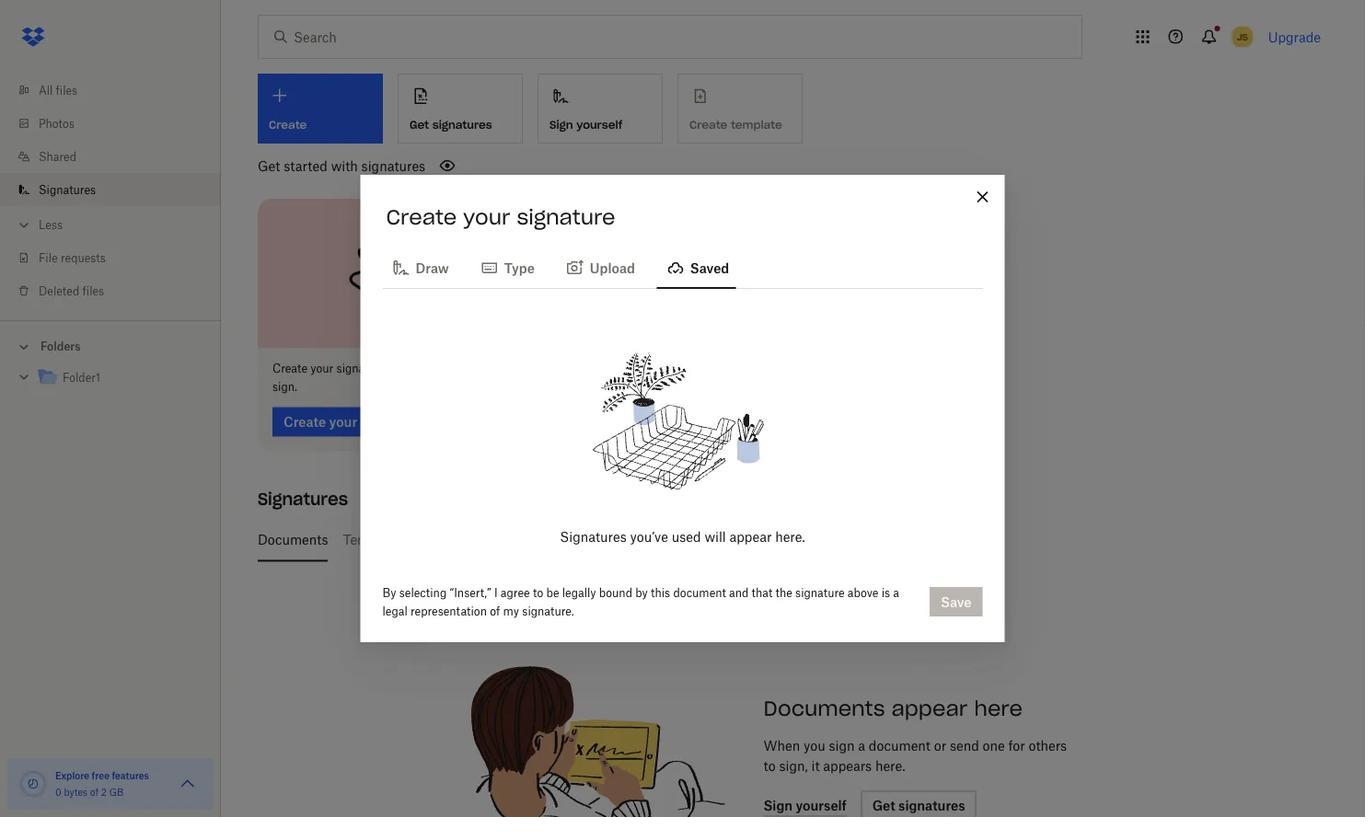 Task type: locate. For each thing, give the bounding box(es) containing it.
0 horizontal spatial signatures
[[362, 158, 426, 174]]

dropbox image
[[15, 18, 52, 55]]

by selecting "insert," i agree to be legally bound by this document and that the signature above is a legal representation of my signature.
[[383, 586, 900, 618]]

of left 2
[[90, 787, 99, 798]]

of up i
[[484, 532, 496, 548]]

1 vertical spatial appear
[[892, 696, 968, 722]]

0 horizontal spatial appear
[[730, 529, 772, 545]]

2 vertical spatial signatures
[[560, 529, 627, 545]]

0 horizontal spatial create
[[273, 362, 308, 376]]

signatures list item
[[0, 173, 221, 206]]

shared link
[[15, 140, 221, 173]]

a right the sign
[[859, 739, 866, 754]]

0 horizontal spatial 3
[[473, 532, 481, 548]]

get started with signatures
[[258, 158, 426, 174]]

tab list
[[383, 245, 983, 289], [258, 518, 1314, 562]]

representation
[[411, 605, 487, 618]]

1 horizontal spatial signatures
[[433, 118, 492, 132]]

draw
[[416, 260, 449, 276]]

0 vertical spatial is
[[828, 532, 838, 548]]

documents inside tab list
[[258, 532, 328, 548]]

all
[[39, 83, 53, 97]]

list containing all files
[[0, 63, 221, 320]]

0 horizontal spatial documents
[[258, 532, 328, 548]]

your for create your signature
[[463, 204, 511, 230]]

type
[[504, 260, 535, 276]]

2 vertical spatial of
[[90, 787, 99, 798]]

appear right will
[[730, 529, 772, 545]]

1 vertical spatial a
[[859, 739, 866, 754]]

1 horizontal spatial create
[[386, 204, 457, 230]]

0 vertical spatial your
[[463, 204, 511, 230]]

yourself
[[577, 118, 623, 132], [776, 532, 824, 548]]

0 vertical spatial create
[[386, 204, 457, 230]]

signature inside 'by selecting "insert," i agree to be legally bound by this document and that the signature above is a legal representation of my signature.'
[[796, 586, 845, 600]]

1 horizontal spatial 3
[[500, 532, 508, 548]]

signature
[[517, 204, 616, 230], [337, 362, 386, 376], [511, 532, 569, 548], [796, 586, 845, 600]]

documents left templates at the left bottom
[[258, 532, 328, 548]]

sign
[[550, 118, 573, 132]]

list
[[0, 63, 221, 320]]

get signatures button
[[398, 74, 523, 144]]

0 horizontal spatial document
[[674, 586, 726, 600]]

2 vertical spatial to
[[764, 759, 776, 775]]

1 vertical spatial is
[[882, 586, 891, 600]]

0 vertical spatial tab list
[[383, 245, 983, 289]]

create
[[386, 204, 457, 230], [273, 362, 308, 376]]

signatures inside create your signature dialog
[[560, 529, 627, 545]]

signatures up the documents tab on the left
[[258, 489, 348, 510]]

quota usage element
[[18, 770, 48, 799]]

get up get started with signatures
[[410, 118, 429, 132]]

your up type
[[463, 204, 511, 230]]

files
[[56, 83, 77, 97], [82, 284, 104, 298]]

signatures left left on the left of the page
[[560, 529, 627, 545]]

document down documents appear here
[[869, 739, 931, 754]]

create inside the create your signature so you're always ready to sign.
[[273, 362, 308, 376]]

to inside the create your signature so you're always ready to sign.
[[508, 362, 519, 376]]

signature up the be
[[511, 532, 569, 548]]

0 horizontal spatial files
[[56, 83, 77, 97]]

create up draw
[[386, 204, 457, 230]]

3
[[473, 532, 481, 548], [500, 532, 508, 548]]

create your signature so you're always ready to sign.
[[273, 362, 519, 394]]

free
[[92, 770, 110, 782]]

signature inside tab list
[[511, 532, 569, 548]]

documents tab
[[258, 518, 328, 562]]

create your signature
[[386, 204, 616, 230]]

a right above
[[894, 586, 900, 600]]

2 horizontal spatial signatures
[[560, 529, 627, 545]]

1 horizontal spatial your
[[463, 204, 511, 230]]

1 horizontal spatial here.
[[876, 759, 906, 775]]

explore
[[55, 770, 90, 782]]

appears
[[824, 759, 872, 775]]

this right left on the left of the page
[[652, 532, 674, 548]]

document
[[674, 586, 726, 600], [869, 739, 931, 754]]

0 vertical spatial files
[[56, 83, 77, 97]]

gb
[[109, 787, 124, 798]]

of left my
[[490, 605, 500, 618]]

0 vertical spatial here.
[[776, 529, 806, 545]]

0 horizontal spatial requests
[[61, 251, 106, 265]]

this
[[652, 532, 674, 548], [651, 586, 671, 600]]

0 vertical spatial to
[[508, 362, 519, 376]]

the
[[776, 586, 793, 600]]

0 vertical spatial signatures
[[433, 118, 492, 132]]

0 horizontal spatial a
[[859, 739, 866, 754]]

2 this from the top
[[651, 586, 671, 600]]

to right "ready"
[[508, 362, 519, 376]]

create up sign.
[[273, 362, 308, 376]]

shared
[[39, 150, 76, 163]]

files right deleted
[[82, 284, 104, 298]]

files inside all files link
[[56, 83, 77, 97]]

deleted files link
[[15, 274, 221, 308]]

1 horizontal spatial requests
[[572, 532, 625, 548]]

1 vertical spatial here.
[[876, 759, 906, 775]]

document left and
[[674, 586, 726, 600]]

0 horizontal spatial here.
[[776, 529, 806, 545]]

3 up "insert,"
[[473, 532, 481, 548]]

1 horizontal spatial yourself
[[776, 532, 824, 548]]

here. inside create your signature dialog
[[776, 529, 806, 545]]

to
[[508, 362, 519, 376], [533, 586, 544, 600], [764, 759, 776, 775]]

requests left left on the left of the page
[[572, 532, 625, 548]]

1 horizontal spatial signatures
[[258, 489, 348, 510]]

yourself right sign
[[577, 118, 623, 132]]

1 3 from the left
[[473, 532, 481, 548]]

documents
[[258, 532, 328, 548], [764, 696, 885, 722]]

0 vertical spatial yourself
[[577, 118, 623, 132]]

documents up you
[[764, 696, 885, 722]]

of
[[484, 532, 496, 548], [490, 605, 500, 618], [90, 787, 99, 798]]

here. right the appears
[[876, 759, 906, 775]]

"insert,"
[[450, 586, 491, 600]]

file
[[39, 251, 58, 265]]

sign yourself button
[[538, 74, 663, 144]]

1 vertical spatial files
[[82, 284, 104, 298]]

you
[[804, 739, 826, 754]]

1 vertical spatial yourself
[[776, 532, 824, 548]]

signatures
[[433, 118, 492, 132], [362, 158, 426, 174]]

signature right the at the right
[[796, 586, 845, 600]]

document inside the when you sign a document or send one for others to sign, it appears here.
[[869, 739, 931, 754]]

1 vertical spatial tab list
[[258, 518, 1314, 562]]

files inside deleted files link
[[82, 284, 104, 298]]

upload
[[590, 260, 635, 276]]

documents for documents
[[258, 532, 328, 548]]

legal
[[383, 605, 408, 618]]

create for create your signature so you're always ready to sign.
[[273, 362, 308, 376]]

1 vertical spatial create
[[273, 362, 308, 376]]

get inside button
[[410, 118, 429, 132]]

requests
[[61, 251, 106, 265], [572, 532, 625, 548]]

create inside dialog
[[386, 204, 457, 230]]

files for all files
[[56, 83, 77, 97]]

requests inside tab list
[[572, 532, 625, 548]]

1 horizontal spatial to
[[533, 586, 544, 600]]

1 vertical spatial get
[[258, 158, 280, 174]]

here.
[[776, 529, 806, 545], [876, 759, 906, 775]]

your for create your signature so you're always ready to sign.
[[311, 362, 334, 376]]

appear
[[730, 529, 772, 545], [892, 696, 968, 722]]

signing
[[724, 532, 772, 548]]

is left unlimited.
[[828, 532, 838, 548]]

0 vertical spatial this
[[652, 532, 674, 548]]

get left started
[[258, 158, 280, 174]]

requests right file
[[61, 251, 106, 265]]

signatures down shared
[[39, 183, 96, 197]]

signatures
[[39, 183, 96, 197], [258, 489, 348, 510], [560, 529, 627, 545]]

1 vertical spatial your
[[311, 362, 334, 376]]

started
[[284, 158, 328, 174]]

all files
[[39, 83, 77, 97]]

yourself right signing
[[776, 532, 824, 548]]

to down when
[[764, 759, 776, 775]]

1 vertical spatial documents
[[764, 696, 885, 722]]

with
[[331, 158, 358, 174]]

1 vertical spatial to
[[533, 586, 544, 600]]

1 horizontal spatial documents
[[764, 696, 885, 722]]

to inside the when you sign a document or send one for others to sign, it appears here.
[[764, 759, 776, 775]]

1 vertical spatial this
[[651, 586, 671, 600]]

files right all
[[56, 83, 77, 97]]

is
[[828, 532, 838, 548], [882, 586, 891, 600]]

create your signature dialog
[[361, 175, 1005, 643]]

to left the be
[[533, 586, 544, 600]]

your inside the create your signature so you're always ready to sign.
[[311, 362, 334, 376]]

documents for documents appear here
[[764, 696, 885, 722]]

0 horizontal spatial to
[[508, 362, 519, 376]]

0 vertical spatial get
[[410, 118, 429, 132]]

0 vertical spatial of
[[484, 532, 496, 548]]

0 horizontal spatial is
[[828, 532, 838, 548]]

get
[[410, 118, 429, 132], [258, 158, 280, 174]]

file requests
[[39, 251, 106, 265]]

here. right signing
[[776, 529, 806, 545]]

when
[[764, 739, 800, 754]]

month.
[[678, 532, 721, 548]]

0 vertical spatial document
[[674, 586, 726, 600]]

all files link
[[15, 74, 221, 107]]

by
[[383, 586, 396, 600]]

0 vertical spatial requests
[[61, 251, 106, 265]]

of inside tab list
[[484, 532, 496, 548]]

0 horizontal spatial signatures
[[39, 183, 96, 197]]

is inside tab list
[[828, 532, 838, 548]]

is right above
[[882, 586, 891, 600]]

photos link
[[15, 107, 221, 140]]

folders button
[[0, 332, 221, 360]]

1 vertical spatial requests
[[572, 532, 625, 548]]

0 horizontal spatial your
[[311, 362, 334, 376]]

to inside 'by selecting "insert," i agree to be legally bound by this document and that the signature above is a legal representation of my signature.'
[[533, 586, 544, 600]]

1 horizontal spatial is
[[882, 586, 891, 600]]

1 horizontal spatial get
[[410, 118, 429, 132]]

1 vertical spatial of
[[490, 605, 500, 618]]

signatures you've used will appear here.
[[560, 529, 806, 545]]

above
[[848, 586, 879, 600]]

always
[[438, 362, 473, 376]]

0 horizontal spatial yourself
[[577, 118, 623, 132]]

your left 'so'
[[311, 362, 334, 376]]

0 horizontal spatial get
[[258, 158, 280, 174]]

1 horizontal spatial document
[[869, 739, 931, 754]]

1 horizontal spatial a
[[894, 586, 900, 600]]

0 vertical spatial documents
[[258, 532, 328, 548]]

your inside dialog
[[463, 204, 511, 230]]

0 vertical spatial a
[[894, 586, 900, 600]]

2 horizontal spatial to
[[764, 759, 776, 775]]

less image
[[15, 216, 33, 234]]

0 vertical spatial appear
[[730, 529, 772, 545]]

your
[[463, 204, 511, 230], [311, 362, 334, 376]]

tab list containing draw
[[383, 245, 983, 289]]

files for deleted files
[[82, 284, 104, 298]]

this right by on the left bottom
[[651, 586, 671, 600]]

3 up agree
[[500, 532, 508, 548]]

templates
[[343, 532, 406, 548]]

1 this from the top
[[652, 532, 674, 548]]

1 horizontal spatial files
[[82, 284, 104, 298]]

a
[[894, 586, 900, 600], [859, 739, 866, 754]]

signature left 'so'
[[337, 362, 386, 376]]

appear up or
[[892, 696, 968, 722]]

0 vertical spatial signatures
[[39, 183, 96, 197]]

requests inside list
[[61, 251, 106, 265]]

2 3 from the left
[[500, 532, 508, 548]]

1 vertical spatial document
[[869, 739, 931, 754]]

folders
[[41, 340, 81, 354]]



Task type: describe. For each thing, give the bounding box(es) containing it.
features
[[112, 770, 149, 782]]

a inside 'by selecting "insert," i agree to be legally bound by this document and that the signature above is a legal representation of my signature.'
[[894, 586, 900, 600]]

1 vertical spatial signatures
[[362, 158, 426, 174]]

of inside the explore free features 0 bytes of 2 gb
[[90, 787, 99, 798]]

deleted
[[39, 284, 79, 298]]

unlimited.
[[841, 532, 903, 548]]

of inside 'by selecting "insert," i agree to be legally bound by this document and that the signature above is a legal representation of my signature.'
[[490, 605, 500, 618]]

folder1
[[63, 371, 100, 385]]

or
[[934, 739, 947, 754]]

one
[[983, 739, 1005, 754]]

agree
[[501, 586, 530, 600]]

saved
[[691, 260, 730, 276]]

will
[[705, 529, 726, 545]]

is inside 'by selecting "insert," i agree to be legally bound by this document and that the signature above is a legal representation of my signature.'
[[882, 586, 891, 600]]

2
[[101, 787, 107, 798]]

create for create your signature
[[386, 204, 457, 230]]

signature inside the create your signature so you're always ready to sign.
[[337, 362, 386, 376]]

when you sign a document or send one for others to sign, it appears here.
[[764, 739, 1067, 775]]

document inside 'by selecting "insert," i agree to be legally bound by this document and that the signature above is a legal representation of my signature.'
[[674, 586, 726, 600]]

1 vertical spatial signatures
[[258, 489, 348, 510]]

signatures inside get signatures button
[[433, 118, 492, 132]]

sign,
[[780, 759, 808, 775]]

ready
[[476, 362, 505, 376]]

less
[[39, 218, 63, 232]]

get signatures
[[410, 118, 492, 132]]

explore free features 0 bytes of 2 gb
[[55, 770, 149, 798]]

be
[[547, 586, 559, 600]]

here. inside the when you sign a document or send one for others to sign, it appears here.
[[876, 759, 906, 775]]

yourself inside sign yourself button
[[577, 118, 623, 132]]

get for get signatures
[[410, 118, 429, 132]]

here
[[974, 696, 1023, 722]]

yourself inside tab list
[[776, 532, 824, 548]]

bytes
[[64, 787, 88, 798]]

photos
[[39, 116, 75, 130]]

signatures link
[[15, 173, 221, 206]]

you've
[[630, 529, 668, 545]]

and
[[729, 586, 749, 600]]

documents appear here
[[764, 696, 1023, 722]]

by
[[636, 586, 648, 600]]

used
[[672, 529, 701, 545]]

left
[[628, 532, 648, 548]]

file requests link
[[15, 241, 221, 274]]

bound
[[599, 586, 633, 600]]

tab list containing documents
[[258, 518, 1314, 562]]

upgrade
[[1269, 29, 1322, 45]]

so
[[389, 362, 401, 376]]

sign.
[[273, 380, 297, 394]]

that
[[752, 586, 773, 600]]

selecting
[[399, 586, 447, 600]]

tab list inside create your signature dialog
[[383, 245, 983, 289]]

1 horizontal spatial appear
[[892, 696, 968, 722]]

for
[[1009, 739, 1026, 754]]

templates tab
[[343, 518, 406, 562]]

this inside tab list
[[652, 532, 674, 548]]

get for get started with signatures
[[258, 158, 280, 174]]

i
[[494, 586, 498, 600]]

send
[[950, 739, 980, 754]]

signature.
[[522, 605, 574, 618]]

legally
[[562, 586, 596, 600]]

sign yourself
[[550, 118, 623, 132]]

signature up 'upload' at the top left of page
[[517, 204, 616, 230]]

folder1 link
[[37, 366, 206, 391]]

appear inside create your signature dialog
[[730, 529, 772, 545]]

others
[[1029, 739, 1067, 754]]

a inside the when you sign a document or send one for others to sign, it appears here.
[[859, 739, 866, 754]]

0
[[55, 787, 61, 798]]

3 of 3 signature requests left this month. signing yourself is unlimited.
[[473, 532, 903, 548]]

my
[[503, 605, 519, 618]]

it
[[812, 759, 820, 775]]

deleted files
[[39, 284, 104, 298]]

signatures inside list item
[[39, 183, 96, 197]]

this inside 'by selecting "insert," i agree to be legally bound by this document and that the signature above is a legal representation of my signature.'
[[651, 586, 671, 600]]

you're
[[404, 362, 435, 376]]

sign
[[829, 739, 855, 754]]

upgrade link
[[1269, 29, 1322, 45]]



Task type: vqa. For each thing, say whether or not it's contained in the screenshot.
Deleted
yes



